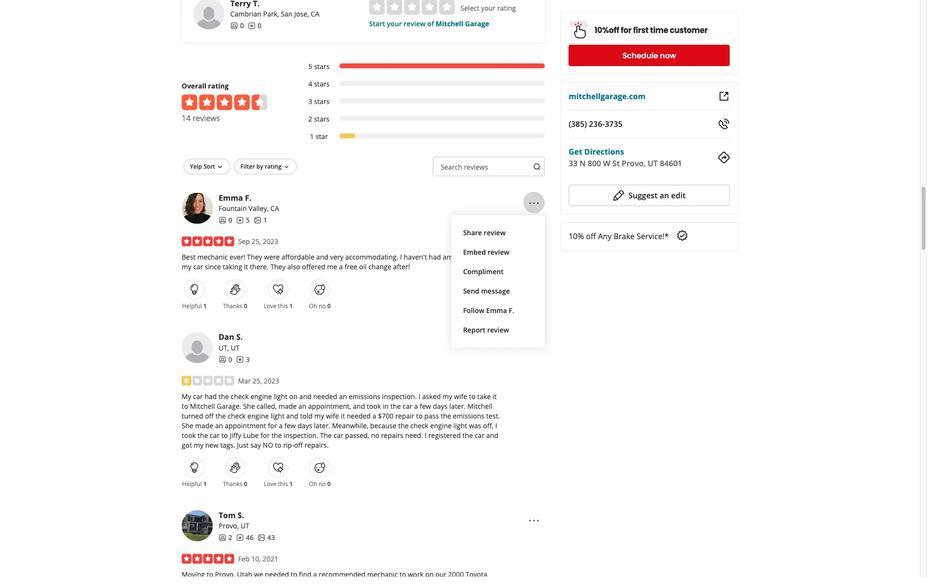 Task type: describe. For each thing, give the bounding box(es) containing it.
after!
[[393, 263, 410, 272]]

cambrian park, san jose, ca
[[230, 10, 320, 19]]

appointment
[[225, 422, 266, 431]]

this for s.
[[278, 481, 288, 489]]

0 vertical spatial few
[[420, 402, 431, 411]]

2 vertical spatial engine
[[430, 422, 452, 431]]

haven't
[[404, 253, 427, 262]]

i left asked
[[419, 392, 421, 402]]

1 vertical spatial emissions
[[453, 412, 485, 421]]

send
[[463, 287, 480, 296]]

photos element for tom s.
[[258, 534, 275, 543]]

menu containing share review
[[452, 216, 545, 348]]

an inside button
[[660, 190, 670, 201]]

3 for 3 stars
[[309, 97, 312, 106]]

menu image
[[529, 198, 540, 209]]

5 for 5 stars
[[309, 62, 312, 71]]

0 vertical spatial engine
[[251, 392, 272, 402]]

the up the new on the bottom left of page
[[198, 431, 208, 441]]

start
[[369, 19, 385, 29]]

stars for 3 stars
[[314, 97, 330, 106]]

16 photos v2 image for tom s.
[[258, 535, 265, 542]]

fountain
[[219, 204, 247, 214]]

1 horizontal spatial they
[[271, 263, 286, 272]]

1 vertical spatial made
[[195, 422, 213, 431]]

told
[[300, 412, 313, 421]]

10%
[[569, 231, 584, 242]]

accommodating.
[[346, 253, 399, 262]]

any
[[598, 231, 612, 242]]

1 vertical spatial check
[[228, 412, 246, 421]]

it for s.
[[493, 392, 497, 402]]

14
[[182, 113, 191, 123]]

236-
[[589, 119, 605, 129]]

filter
[[241, 163, 255, 171]]

to right 'no'
[[275, 441, 282, 450]]

5 star rating image for emma f.
[[182, 237, 234, 247]]

800
[[588, 158, 601, 169]]

menu image for tom s.
[[529, 516, 540, 527]]

1 vertical spatial wife
[[326, 412, 339, 421]]

1 horizontal spatial it
[[341, 412, 345, 421]]

no
[[263, 441, 273, 450]]

love this 1 for dan s.
[[264, 481, 293, 489]]

ut,
[[219, 344, 229, 353]]

repairs.
[[305, 441, 329, 450]]

lube
[[243, 431, 259, 441]]

yelp sort button
[[184, 159, 230, 175]]

ut inside get directions 33 n 800 w st provo, ut 84601
[[648, 158, 658, 169]]

service!*
[[637, 231, 669, 242]]

$700
[[378, 412, 394, 421]]

10,
[[252, 555, 261, 564]]

3 stars
[[309, 97, 330, 106]]

1 horizontal spatial took
[[367, 402, 381, 411]]

mar
[[238, 377, 251, 386]]

called,
[[257, 402, 277, 411]]

2 horizontal spatial mitchell
[[468, 402, 493, 411]]

tom s. link
[[219, 511, 244, 521]]

edit
[[672, 190, 686, 201]]

mitchellgarage.com
[[569, 91, 646, 101]]

car right "the"
[[334, 431, 344, 441]]

embed review
[[463, 248, 510, 257]]

review for embed
[[488, 248, 510, 257]]

the down garage.
[[216, 412, 226, 421]]

1 inside filter reviews by 1 star rating element
[[310, 132, 314, 141]]

1 vertical spatial light
[[271, 412, 285, 421]]

sort
[[204, 163, 215, 171]]

1 horizontal spatial made
[[279, 402, 297, 411]]

share review button
[[460, 224, 537, 243]]

24 check in v2 image
[[677, 230, 689, 242]]

repair
[[396, 412, 415, 421]]

16 chevron down v2 image for yelp sort
[[216, 164, 224, 171]]

16 friends v2 image
[[219, 217, 227, 225]]

(385)
[[569, 119, 587, 129]]

an up told
[[299, 402, 307, 411]]

0 vertical spatial inspection.
[[382, 392, 417, 402]]

2023 for s.
[[264, 377, 280, 386]]

search reviews
[[441, 163, 488, 172]]

jiffy
[[230, 431, 241, 441]]

just
[[237, 441, 249, 450]]

2 horizontal spatial off
[[586, 231, 596, 242]]

reviews for 14 reviews
[[193, 113, 220, 123]]

25, for emma f.
[[252, 237, 261, 247]]

follow emma f.
[[463, 306, 515, 316]]

brake
[[614, 231, 635, 242]]

emma f. fountain valley, ca
[[219, 193, 279, 214]]

s. for tom s.
[[238, 511, 244, 521]]

3735
[[605, 119, 623, 129]]

my right told
[[315, 412, 324, 421]]

and inside best mechanic ever! they were affordable and very accommodating. i haven't had any issues with my car since taking it there. they also offered me a free oil change after!
[[316, 253, 329, 262]]

search
[[441, 163, 462, 172]]

to left the take
[[469, 392, 476, 402]]

filter reviews by 1 star rating element
[[299, 132, 545, 142]]

send message button
[[460, 282, 537, 301]]

my car had the check engine light on and needed an emissions inspection. i asked my wife to take it to mitchell garage. she called, made an appointment, and took in the car a few days later. mitchell turned off the check engine light and told my wife it needed a $700 repair to pass the emissions test. she made an appointment for a few days later. meanwhile, because the check engine light was off, i took the car to jiffy lube for the inspection. the car passed, no repairs need. i registered the car and got my new tags. just say no to rip-off repairs.
[[182, 392, 500, 450]]

provo, inside get directions 33 n 800 w st provo, ut 84601
[[622, 158, 646, 169]]

friends element for emma
[[219, 216, 232, 225]]

1 star
[[310, 132, 328, 141]]

(1 reaction) element down rip-
[[290, 481, 293, 489]]

garage.
[[217, 402, 242, 411]]

the right pass
[[441, 412, 451, 421]]

repairs
[[381, 431, 404, 441]]

and left told
[[286, 412, 299, 421]]

my right got
[[194, 441, 204, 450]]

the down was
[[463, 431, 473, 441]]

f. inside emma f. fountain valley, ca
[[245, 193, 252, 203]]

0 vertical spatial 16 friends v2 image
[[230, 22, 238, 30]]

stars for 4 stars
[[314, 80, 330, 89]]

mechanic
[[197, 253, 228, 262]]

also
[[288, 263, 300, 272]]

1 vertical spatial days
[[298, 422, 312, 431]]

review left of on the left
[[404, 19, 426, 29]]

n
[[580, 158, 586, 169]]

0 horizontal spatial mitchell
[[190, 402, 215, 411]]

16 photos v2 image for emma f.
[[254, 217, 262, 225]]

car right my
[[193, 392, 203, 402]]

overall
[[182, 82, 206, 91]]

oil
[[359, 263, 367, 272]]

1 horizontal spatial needed
[[347, 412, 371, 421]]

say
[[251, 441, 261, 450]]

filter reviews by 3 stars rating element
[[299, 97, 545, 107]]

0 horizontal spatial took
[[182, 431, 196, 441]]

there.
[[250, 263, 269, 272]]

16 chevron down v2 image for filter by rating
[[283, 164, 290, 171]]

and right on
[[300, 392, 312, 402]]

was
[[469, 422, 482, 431]]

ca for park,
[[311, 10, 320, 19]]

feb 10, 2021
[[238, 555, 278, 564]]

menu image for dan s.
[[529, 337, 540, 349]]

i right off,
[[496, 422, 497, 431]]

review for share
[[484, 229, 506, 238]]

46
[[246, 534, 254, 543]]

10%off
[[595, 25, 620, 36]]

1 horizontal spatial mitchell
[[436, 19, 464, 29]]

search image
[[534, 163, 541, 171]]

directions
[[585, 146, 625, 157]]

new
[[205, 441, 219, 450]]

0 vertical spatial for
[[621, 25, 632, 36]]

thanks for dan
[[223, 481, 243, 489]]

free
[[345, 263, 358, 272]]

san
[[281, 10, 293, 19]]

2023 for f.
[[263, 237, 279, 247]]

schedule now
[[623, 50, 677, 61]]

1 down the also
[[290, 302, 293, 310]]

start your review of mitchell garage
[[369, 19, 490, 29]]

this for f.
[[278, 302, 288, 310]]

my right asked
[[443, 392, 453, 402]]

share review
[[463, 229, 506, 238]]

1 horizontal spatial wife
[[454, 392, 468, 402]]

1 vertical spatial for
[[268, 422, 277, 431]]

filter by rating button
[[234, 159, 297, 175]]

oh no 0 for dan s.
[[309, 481, 331, 489]]

turned
[[182, 412, 203, 421]]

get directions 33 n 800 w st provo, ut 84601
[[569, 146, 683, 169]]

taking
[[223, 263, 242, 272]]

thanks 0 for emma
[[223, 302, 247, 310]]

(no rating) image
[[369, 0, 455, 15]]

first
[[634, 25, 649, 36]]

1 vertical spatial later.
[[314, 422, 331, 431]]

2 vertical spatial light
[[454, 422, 468, 431]]

16 review v2 image for 0
[[248, 22, 256, 30]]

to left pass
[[416, 412, 423, 421]]

5 stars
[[309, 62, 330, 71]]

to up tags.
[[222, 431, 228, 441]]

thanks for emma
[[223, 302, 243, 310]]

any
[[443, 253, 454, 262]]

photos element for emma f.
[[254, 216, 267, 225]]

and up meanwhile,
[[353, 402, 365, 411]]

review for report
[[487, 326, 509, 335]]

25, for dan s.
[[253, 377, 262, 386]]

ut for tom s.
[[241, 522, 249, 531]]

filter reviews by 5 stars rating element
[[299, 62, 545, 72]]

the up 'no'
[[272, 431, 282, 441]]

had inside my car had the check engine light on and needed an emissions inspection. i asked my wife to take it to mitchell garage. she called, made an appointment, and took in the car a few days later. mitchell turned off the check engine light and told my wife it needed a $700 repair to pass the emissions test. she made an appointment for a few days later. meanwhile, because the check engine light was off, i took the car to jiffy lube for the inspection. the car passed, no repairs need. i registered the car and got my new tags. just say no to rip-off repairs.
[[205, 392, 217, 402]]

(1 reaction) element down since
[[203, 302, 207, 310]]

2 for 2 stars
[[309, 115, 312, 124]]

i inside best mechanic ever! they were affordable and very accommodating. i haven't had any issues with my car since taking it there. they also offered me a free oil change after!
[[400, 253, 402, 262]]

0 vertical spatial needed
[[313, 392, 337, 402]]

reviews for search reviews
[[464, 163, 488, 172]]

love for f.
[[264, 302, 277, 310]]

1 horizontal spatial off
[[294, 441, 303, 450]]

very
[[330, 253, 344, 262]]

1 vertical spatial she
[[182, 422, 194, 431]]

issues
[[456, 253, 476, 262]]

1 inside photos element
[[264, 216, 267, 225]]

16 review v2 image for emma
[[236, 217, 244, 225]]

feb
[[238, 555, 250, 564]]

the right in at the bottom of the page
[[391, 402, 401, 411]]

w
[[603, 158, 611, 169]]

car up repair
[[403, 402, 413, 411]]

f. inside button
[[509, 306, 515, 316]]

cambrian
[[230, 10, 262, 19]]

0 horizontal spatial few
[[285, 422, 296, 431]]

0 vertical spatial light
[[274, 392, 288, 402]]

i right need.
[[425, 431, 427, 441]]

2 vertical spatial for
[[261, 431, 270, 441]]

report
[[463, 326, 486, 335]]

love this 1 for emma f.
[[264, 302, 293, 310]]

sep
[[238, 237, 250, 247]]



Task type: locate. For each thing, give the bounding box(es) containing it.
love down 'no'
[[264, 481, 277, 489]]

car inside best mechanic ever! they were affordable and very accommodating. i haven't had any issues with my car since taking it there. they also offered me a free oil change after!
[[193, 263, 203, 272]]

helpful 1 for emma f.
[[182, 302, 207, 310]]

provo, down tom
[[219, 522, 239, 531]]

1 vertical spatial helpful 1
[[182, 481, 207, 489]]

ca right valley,
[[271, 204, 279, 214]]

friends element down fountain
[[219, 216, 232, 225]]

2 helpful 1 from the top
[[182, 481, 207, 489]]

helpful for dan s.
[[182, 481, 202, 489]]

1 down rip-
[[290, 481, 293, 489]]

1 horizontal spatial 5
[[309, 62, 312, 71]]

an left edit
[[660, 190, 670, 201]]

0 vertical spatial thanks 0
[[223, 302, 247, 310]]

0 vertical spatial it
[[244, 263, 248, 272]]

stars for 5 stars
[[314, 62, 330, 71]]

0 vertical spatial menu image
[[529, 337, 540, 349]]

0 vertical spatial ca
[[311, 10, 320, 19]]

emma inside emma f. fountain valley, ca
[[219, 193, 243, 203]]

2 oh no 0 from the top
[[309, 481, 331, 489]]

1 16 chevron down v2 image from the left
[[216, 164, 224, 171]]

had
[[429, 253, 441, 262], [205, 392, 217, 402]]

3 for 3
[[246, 355, 250, 365]]

made down 'turned'
[[195, 422, 213, 431]]

s. inside tom s. provo, ut
[[238, 511, 244, 521]]

because
[[370, 422, 397, 431]]

yelp sort
[[190, 163, 215, 171]]

0 horizontal spatial emma
[[219, 193, 243, 203]]

2 love from the top
[[264, 481, 277, 489]]

reviews right search
[[464, 163, 488, 172]]

light left on
[[274, 392, 288, 402]]

embed
[[463, 248, 486, 257]]

0 horizontal spatial rating
[[208, 82, 229, 91]]

dan
[[219, 332, 234, 343]]

2 this from the top
[[278, 481, 288, 489]]

she
[[243, 402, 255, 411], [182, 422, 194, 431]]

2 vertical spatial check
[[411, 422, 429, 431]]

emma down message
[[487, 306, 507, 316]]

24 directions v2 image
[[719, 152, 730, 164]]

photo of dan s. image
[[182, 333, 213, 364]]

1 horizontal spatial 2
[[309, 115, 312, 124]]

engine up "called,"
[[251, 392, 272, 402]]

0 horizontal spatial it
[[244, 263, 248, 272]]

reviews element containing 0
[[248, 21, 262, 31]]

photos element
[[254, 216, 267, 225], [258, 534, 275, 543]]

meanwhile,
[[332, 422, 369, 431]]

days up pass
[[433, 402, 448, 411]]

1 vertical spatial 2
[[229, 534, 232, 543]]

my
[[182, 263, 192, 272], [443, 392, 453, 402], [315, 412, 324, 421], [194, 441, 204, 450]]

photos element right the 46
[[258, 534, 275, 543]]

1 thanks from the top
[[223, 302, 243, 310]]

16 photos v2 image
[[254, 217, 262, 225], [258, 535, 265, 542]]

photo of terry t. image
[[193, 0, 225, 30]]

1 horizontal spatial 3
[[309, 97, 312, 106]]

emma f. link
[[219, 193, 252, 203]]

0 horizontal spatial provo,
[[219, 522, 239, 531]]

reviews
[[193, 113, 220, 123], [464, 163, 488, 172]]

helpful for emma f.
[[182, 302, 202, 310]]

0 horizontal spatial 3
[[246, 355, 250, 365]]

16 friends v2 image for tom
[[219, 535, 227, 542]]

0 vertical spatial oh no 0
[[309, 302, 331, 310]]

your
[[481, 4, 496, 13], [387, 19, 402, 29]]

they up there. on the left top
[[247, 253, 262, 262]]

24 pencil v2 image
[[613, 190, 625, 201]]

0 horizontal spatial 16 review v2 image
[[236, 356, 244, 364]]

1 vertical spatial they
[[271, 263, 286, 272]]

43
[[267, 534, 275, 543]]

ca inside emma f. fountain valley, ca
[[271, 204, 279, 214]]

2 16 review v2 image from the top
[[236, 535, 244, 542]]

to
[[469, 392, 476, 402], [182, 402, 188, 411], [416, 412, 423, 421], [222, 431, 228, 441], [275, 441, 282, 450]]

0 horizontal spatial days
[[298, 422, 312, 431]]

she down 'turned'
[[182, 422, 194, 431]]

(1 reaction) element
[[203, 302, 207, 310], [290, 302, 293, 310], [203, 481, 207, 489], [290, 481, 293, 489]]

ut inside dan s. ut, ut
[[231, 344, 240, 353]]

had inside best mechanic ever! they were affordable and very accommodating. i haven't had any issues with my car since taking it there. they also offered me a free oil change after!
[[429, 253, 441, 262]]

0 vertical spatial 16 review v2 image
[[236, 217, 244, 225]]

filter reviews by 2 stars rating element
[[299, 114, 545, 124]]

s.
[[236, 332, 243, 343], [238, 511, 244, 521]]

photo of emma f. image
[[182, 193, 213, 224]]

0
[[240, 21, 244, 31], [258, 21, 262, 31], [229, 216, 232, 225], [244, 302, 247, 310], [328, 302, 331, 310], [229, 355, 232, 365], [244, 481, 247, 489], [328, 481, 331, 489]]

friends element
[[230, 21, 244, 31], [219, 216, 232, 225], [219, 355, 232, 365], [219, 534, 232, 543]]

light down "called,"
[[271, 412, 285, 421]]

your for start
[[387, 19, 402, 29]]

0 vertical spatial ut
[[648, 158, 658, 169]]

appointment,
[[308, 402, 351, 411]]

filter reviews by 4 stars rating element
[[299, 79, 545, 89]]

1 helpful from the top
[[182, 302, 202, 310]]

0 vertical spatial 2
[[309, 115, 312, 124]]

1 vertical spatial oh
[[309, 481, 317, 489]]

my inside best mechanic ever! they were affordable and very accommodating. i haven't had any issues with my car since taking it there. they also offered me a free oil change after!
[[182, 263, 192, 272]]

1 vertical spatial off
[[205, 412, 214, 421]]

0 vertical spatial check
[[231, 392, 249, 402]]

1 menu image from the top
[[529, 337, 540, 349]]

2 oh from the top
[[309, 481, 317, 489]]

dan s. link
[[219, 332, 243, 343]]

yelp
[[190, 163, 202, 171]]

valley,
[[249, 204, 269, 214]]

she left "called,"
[[243, 402, 255, 411]]

oh no 0 for emma f.
[[309, 302, 331, 310]]

rating inside popup button
[[265, 163, 282, 171]]

helpful 1 up photo of dan s.
[[182, 302, 207, 310]]

stars
[[314, 62, 330, 71], [314, 80, 330, 89], [314, 97, 330, 106], [314, 115, 330, 124]]

1 love from the top
[[264, 302, 277, 310]]

ut for dan s.
[[231, 344, 240, 353]]

0 horizontal spatial had
[[205, 392, 217, 402]]

reviews right the 14
[[193, 113, 220, 123]]

1 oh from the top
[[309, 302, 317, 310]]

4 stars
[[309, 80, 330, 89]]

car
[[193, 263, 203, 272], [193, 392, 203, 402], [403, 402, 413, 411], [210, 431, 220, 441], [334, 431, 344, 441], [475, 431, 485, 441]]

change
[[369, 263, 392, 272]]

made
[[279, 402, 297, 411], [195, 422, 213, 431]]

1 oh no 0 from the top
[[309, 302, 331, 310]]

84601
[[660, 158, 683, 169]]

stars up star
[[314, 115, 330, 124]]

0 vertical spatial she
[[243, 402, 255, 411]]

test.
[[487, 412, 500, 421]]

stars down 4 stars
[[314, 97, 330, 106]]

inspection. up rip-
[[284, 431, 318, 441]]

rating
[[498, 4, 516, 13], [208, 82, 229, 91], [265, 163, 282, 171]]

16 chevron down v2 image inside the filter by rating popup button
[[283, 164, 290, 171]]

the down repair
[[398, 422, 409, 431]]

helpful 1 for dan s.
[[182, 481, 207, 489]]

2 horizontal spatial it
[[493, 392, 497, 402]]

1 vertical spatial needed
[[347, 412, 371, 421]]

2 thanks from the top
[[223, 481, 243, 489]]

2 stars from the top
[[314, 80, 330, 89]]

0 horizontal spatial they
[[247, 253, 262, 262]]

1 vertical spatial provo,
[[219, 522, 239, 531]]

no for f.
[[319, 302, 326, 310]]

2 for 2
[[229, 534, 232, 543]]

1 love this 1 from the top
[[264, 302, 293, 310]]

2 vertical spatial rating
[[265, 163, 282, 171]]

16 chevron down v2 image inside yelp sort dropdown button
[[216, 164, 224, 171]]

your for select
[[481, 4, 496, 13]]

it inside best mechanic ever! they were affordable and very accommodating. i haven't had any issues with my car since taking it there. they also offered me a free oil change after!
[[244, 263, 248, 272]]

this
[[278, 302, 288, 310], [278, 481, 288, 489]]

needed up appointment,
[[313, 392, 337, 402]]

16 friends v2 image down cambrian
[[230, 22, 238, 30]]

offered
[[302, 263, 326, 272]]

0 horizontal spatial your
[[387, 19, 402, 29]]

0 horizontal spatial off
[[205, 412, 214, 421]]

1 this from the top
[[278, 302, 288, 310]]

off right 'turned'
[[205, 412, 214, 421]]

2 horizontal spatial rating
[[498, 4, 516, 13]]

reviews element containing 46
[[236, 534, 254, 543]]

2021
[[263, 555, 278, 564]]

2 love this 1 from the top
[[264, 481, 293, 489]]

16 review v2 image for 3
[[236, 356, 244, 364]]

1 vertical spatial s.
[[238, 511, 244, 521]]

love this 1 down the also
[[264, 302, 293, 310]]

take
[[478, 392, 491, 402]]

0 horizontal spatial inspection.
[[284, 431, 318, 441]]

light left was
[[454, 422, 468, 431]]

1 horizontal spatial ut
[[241, 522, 249, 531]]

the
[[320, 431, 332, 441]]

jose,
[[294, 10, 309, 19]]

4.5 star rating image
[[182, 95, 267, 111]]

took left in at the bottom of the page
[[367, 402, 381, 411]]

1 vertical spatial took
[[182, 431, 196, 441]]

1 5 star rating image from the top
[[182, 237, 234, 247]]

  text field
[[433, 157, 545, 177]]

16 review v2 image
[[236, 217, 244, 225], [236, 535, 244, 542]]

4
[[309, 80, 312, 89]]

0 vertical spatial 2023
[[263, 237, 279, 247]]

0 vertical spatial s.
[[236, 332, 243, 343]]

it down the ever!
[[244, 263, 248, 272]]

0 vertical spatial later.
[[450, 402, 466, 411]]

it
[[244, 263, 248, 272], [493, 392, 497, 402], [341, 412, 345, 421]]

mitchell up 'turned'
[[190, 402, 215, 411]]

st
[[613, 158, 620, 169]]

time
[[651, 25, 669, 36]]

registered
[[429, 431, 461, 441]]

1 stars from the top
[[314, 62, 330, 71]]

needed
[[313, 392, 337, 402], [347, 412, 371, 421]]

reviews element for tom s.
[[236, 534, 254, 543]]

ca for f.
[[271, 204, 279, 214]]

2 5 star rating image from the top
[[182, 555, 234, 565]]

review up embed review button
[[484, 229, 506, 238]]

s. for dan s.
[[236, 332, 243, 343]]

get directions link
[[569, 146, 625, 157]]

1 vertical spatial 3
[[246, 355, 250, 365]]

1 vertical spatial helpful
[[182, 481, 202, 489]]

mitchellgarage.com link
[[569, 91, 646, 101]]

0 horizontal spatial emissions
[[349, 392, 381, 402]]

in
[[383, 402, 389, 411]]

photos element containing 43
[[258, 534, 275, 543]]

1 vertical spatial engine
[[248, 412, 269, 421]]

oh for emma f.
[[309, 302, 317, 310]]

report review button
[[460, 321, 537, 340]]

24 external link v2 image
[[719, 91, 730, 102]]

best mechanic ever! they were affordable and very accommodating. i haven't had any issues with my car since taking it there. they also offered me a free oil change after!
[[182, 253, 491, 272]]

1 down since
[[203, 302, 207, 310]]

5 star rating image
[[182, 237, 234, 247], [182, 555, 234, 565]]

25, right mar
[[253, 377, 262, 386]]

16 friends v2 image
[[230, 22, 238, 30], [219, 356, 227, 364], [219, 535, 227, 542]]

the up garage.
[[219, 392, 229, 402]]

2 menu image from the top
[[529, 516, 540, 527]]

review up compliment button
[[488, 248, 510, 257]]

1 16 review v2 image from the top
[[236, 217, 244, 225]]

they down "were" at the top of the page
[[271, 263, 286, 272]]

1 horizontal spatial emissions
[[453, 412, 485, 421]]

friends element containing 2
[[219, 534, 232, 543]]

emissions up was
[[453, 412, 485, 421]]

dan s. ut, ut
[[219, 332, 243, 353]]

love down there. on the left top
[[264, 302, 277, 310]]

reviews element down cambrian
[[248, 21, 262, 31]]

and down off,
[[487, 431, 499, 441]]

16 chevron down v2 image
[[216, 164, 224, 171], [283, 164, 290, 171]]

menu
[[452, 216, 545, 348]]

2 16 chevron down v2 image from the left
[[283, 164, 290, 171]]

embed review button
[[460, 243, 537, 262]]

for
[[621, 25, 632, 36], [268, 422, 277, 431], [261, 431, 270, 441]]

0 horizontal spatial needed
[[313, 392, 337, 402]]

reviews element for dan s.
[[236, 355, 250, 365]]

5
[[309, 62, 312, 71], [246, 216, 250, 225]]

message
[[481, 287, 510, 296]]

check down garage.
[[228, 412, 246, 421]]

2
[[309, 115, 312, 124], [229, 534, 232, 543]]

0 vertical spatial love
[[264, 302, 277, 310]]

16 review v2 image
[[248, 22, 256, 30], [236, 356, 244, 364]]

ut inside tom s. provo, ut
[[241, 522, 249, 531]]

(385) 236-3735
[[569, 119, 623, 129]]

0 vertical spatial helpful
[[182, 302, 202, 310]]

1 vertical spatial menu image
[[529, 516, 540, 527]]

0 horizontal spatial reviews
[[193, 113, 220, 123]]

rating for select your rating
[[498, 4, 516, 13]]

s. right the dan at the bottom
[[236, 332, 243, 343]]

0 vertical spatial oh
[[309, 302, 317, 310]]

3 stars from the top
[[314, 97, 330, 106]]

your right start
[[387, 19, 402, 29]]

oh for dan s.
[[309, 481, 317, 489]]

0 horizontal spatial 2
[[229, 534, 232, 543]]

2 vertical spatial it
[[341, 412, 345, 421]]

reviews element down dan s. ut, ut
[[236, 355, 250, 365]]

friends element down tom s. provo, ut
[[219, 534, 232, 543]]

friends element down cambrian
[[230, 21, 244, 31]]

love this 1 down rip-
[[264, 481, 293, 489]]

thanks up the dan s. link
[[223, 302, 243, 310]]

1 vertical spatial 16 review v2 image
[[236, 535, 244, 542]]

no inside my car had the check engine light on and needed an emissions inspection. i asked my wife to take it to mitchell garage. she called, made an appointment, and took in the car a few days later. mitchell turned off the check engine light and told my wife it needed a $700 repair to pass the emissions test. she made an appointment for a few days later. meanwhile, because the check engine light was off, i took the car to jiffy lube for the inspection. the car passed, no repairs need. i registered the car and got my new tags. just say no to rip-off repairs.
[[371, 431, 380, 441]]

wife
[[454, 392, 468, 402], [326, 412, 339, 421]]

0 vertical spatial they
[[247, 253, 262, 262]]

1 down the new on the bottom left of page
[[203, 481, 207, 489]]

2 vertical spatial no
[[319, 481, 326, 489]]

1 horizontal spatial she
[[243, 402, 255, 411]]

0 vertical spatial days
[[433, 402, 448, 411]]

(1 reaction) element down the also
[[290, 302, 293, 310]]

rating for filter by rating
[[265, 163, 282, 171]]

friends element for dan
[[219, 355, 232, 365]]

tom s. provo, ut
[[219, 511, 249, 531]]

car up the new on the bottom left of page
[[210, 431, 220, 441]]

reviews element for emma f.
[[236, 216, 250, 225]]

emma up fountain
[[219, 193, 243, 203]]

0 vertical spatial rating
[[498, 4, 516, 13]]

s. inside dan s. ut, ut
[[236, 332, 243, 343]]

off,
[[483, 422, 494, 431]]

25,
[[252, 237, 261, 247], [253, 377, 262, 386]]

1 vertical spatial 5 star rating image
[[182, 555, 234, 565]]

24 phone v2 image
[[719, 118, 730, 130]]

16 review v2 image for tom
[[236, 535, 244, 542]]

photo of tom s. image
[[182, 511, 213, 542]]

car down was
[[475, 431, 485, 441]]

and up offered
[[316, 253, 329, 262]]

0 horizontal spatial later.
[[314, 422, 331, 431]]

to down my
[[182, 402, 188, 411]]

5 down valley,
[[246, 216, 250, 225]]

1 vertical spatial your
[[387, 19, 402, 29]]

pass
[[425, 412, 439, 421]]

by
[[257, 163, 263, 171]]

provo, right st
[[622, 158, 646, 169]]

thanks 0
[[223, 302, 247, 310], [223, 481, 247, 489]]

16 friends v2 image for dan
[[219, 356, 227, 364]]

None radio
[[369, 0, 385, 15], [387, 0, 402, 15], [404, 0, 420, 15], [369, 0, 385, 15], [387, 0, 402, 15], [404, 0, 420, 15]]

an up the new on the bottom left of page
[[215, 422, 223, 431]]

love this 1
[[264, 302, 293, 310], [264, 481, 293, 489]]

suggest
[[629, 190, 658, 201]]

rating right 'select'
[[498, 4, 516, 13]]

few up rip-
[[285, 422, 296, 431]]

and
[[316, 253, 329, 262], [300, 392, 312, 402], [353, 402, 365, 411], [286, 412, 299, 421], [487, 431, 499, 441]]

love for s.
[[264, 481, 277, 489]]

1 horizontal spatial your
[[481, 4, 496, 13]]

1 helpful 1 from the top
[[182, 302, 207, 310]]

oh down offered
[[309, 302, 317, 310]]

thanks 0 up tom s. link
[[223, 481, 247, 489]]

car down best
[[193, 263, 203, 272]]

0 vertical spatial 16 photos v2 image
[[254, 217, 262, 225]]

0 vertical spatial took
[[367, 402, 381, 411]]

0 vertical spatial 3
[[309, 97, 312, 106]]

16 chevron down v2 image right sort
[[216, 164, 224, 171]]

engine up registered
[[430, 422, 452, 431]]

report review
[[463, 326, 509, 335]]

4 stars from the top
[[314, 115, 330, 124]]

no for s.
[[319, 481, 326, 489]]

get
[[569, 146, 583, 157]]

mitchell
[[436, 19, 464, 29], [190, 402, 215, 411], [468, 402, 493, 411]]

5 star rating image up mechanic
[[182, 237, 234, 247]]

thanks 0 for dan
[[223, 481, 247, 489]]

helpful up photo of dan s.
[[182, 302, 202, 310]]

later. up "the"
[[314, 422, 331, 431]]

0 inside reviews element
[[258, 21, 262, 31]]

stars for 2 stars
[[314, 115, 330, 124]]

schedule
[[623, 50, 658, 61]]

ut left 84601
[[648, 158, 658, 169]]

1 horizontal spatial ca
[[311, 10, 320, 19]]

(1 reaction) element down the new on the bottom left of page
[[203, 481, 207, 489]]

1 horizontal spatial had
[[429, 253, 441, 262]]

a inside best mechanic ever! they were affordable and very accommodating. i haven't had any issues with my car since taking it there. they also offered me a free oil change after!
[[339, 263, 343, 272]]

0 horizontal spatial 5
[[246, 216, 250, 225]]

menu image
[[529, 337, 540, 349], [529, 516, 540, 527]]

reviews element down fountain
[[236, 216, 250, 225]]

friends element for tom
[[219, 534, 232, 543]]

reviews element
[[248, 21, 262, 31], [236, 216, 250, 225], [236, 355, 250, 365], [236, 534, 254, 543]]

1 down valley,
[[264, 216, 267, 225]]

0 vertical spatial provo,
[[622, 158, 646, 169]]

it for f.
[[244, 263, 248, 272]]

few
[[420, 402, 431, 411], [285, 422, 296, 431]]

1 horizontal spatial f.
[[509, 306, 515, 316]]

photos element containing 1
[[254, 216, 267, 225]]

reviews element containing 3
[[236, 355, 250, 365]]

review down the follow emma f. button
[[487, 326, 509, 335]]

thanks up tom s. link
[[223, 481, 243, 489]]

rip-
[[283, 441, 294, 450]]

5 star rating image for tom s.
[[182, 555, 234, 565]]

1 thanks 0 from the top
[[223, 302, 247, 310]]

None radio
[[422, 0, 437, 15], [439, 0, 455, 15], [422, 0, 437, 15], [439, 0, 455, 15]]

2 thanks 0 from the top
[[223, 481, 247, 489]]

1 horizontal spatial few
[[420, 402, 431, 411]]

1 vertical spatial photos element
[[258, 534, 275, 543]]

reviews element containing 5
[[236, 216, 250, 225]]

provo, inside tom s. provo, ut
[[219, 522, 239, 531]]

an up appointment,
[[339, 392, 347, 402]]

1 vertical spatial it
[[493, 392, 497, 402]]

1 left star
[[310, 132, 314, 141]]

1 vertical spatial love this 1
[[264, 481, 293, 489]]

2 helpful from the top
[[182, 481, 202, 489]]

1 vertical spatial rating
[[208, 82, 229, 91]]

2 inside friends element
[[229, 534, 232, 543]]

engine down "called,"
[[248, 412, 269, 421]]

0 vertical spatial this
[[278, 302, 288, 310]]

follow emma f. button
[[460, 301, 537, 321]]

0 vertical spatial your
[[481, 4, 496, 13]]

1 star rating image
[[182, 377, 234, 386]]

no down repairs.
[[319, 481, 326, 489]]

0 vertical spatial 25,
[[252, 237, 261, 247]]

wife left the take
[[454, 392, 468, 402]]

oh no 0 down repairs.
[[309, 481, 331, 489]]

check up garage.
[[231, 392, 249, 402]]

inspection. up in at the bottom of the page
[[382, 392, 417, 402]]

s. right tom
[[238, 511, 244, 521]]

oh no 0
[[309, 302, 331, 310], [309, 481, 331, 489]]

1 horizontal spatial inspection.
[[382, 392, 417, 402]]

thanks 0 up the dan s. link
[[223, 302, 247, 310]]

5 for 5
[[246, 216, 250, 225]]

0 horizontal spatial ca
[[271, 204, 279, 214]]

(0 reactions) element
[[244, 302, 247, 310], [328, 302, 331, 310], [244, 481, 247, 489], [328, 481, 331, 489]]

tags.
[[220, 441, 235, 450]]

1 vertical spatial reviews
[[464, 163, 488, 172]]

star
[[316, 132, 328, 141]]

0 vertical spatial 16 review v2 image
[[248, 22, 256, 30]]

select your rating
[[461, 4, 516, 13]]

rating element
[[369, 0, 455, 15]]

0 vertical spatial emissions
[[349, 392, 381, 402]]

0 vertical spatial wife
[[454, 392, 468, 402]]

emma inside the follow emma f. button
[[487, 306, 507, 316]]

this down rip-
[[278, 481, 288, 489]]

mitchell right of on the left
[[436, 19, 464, 29]]

5 star rating image down the photo of tom s.
[[182, 555, 234, 565]]

since
[[205, 263, 221, 272]]

it right the take
[[493, 392, 497, 402]]

schedule now button
[[569, 45, 730, 66]]



Task type: vqa. For each thing, say whether or not it's contained in the screenshot.
the 'mitchellgarage.com' link on the top right
yes



